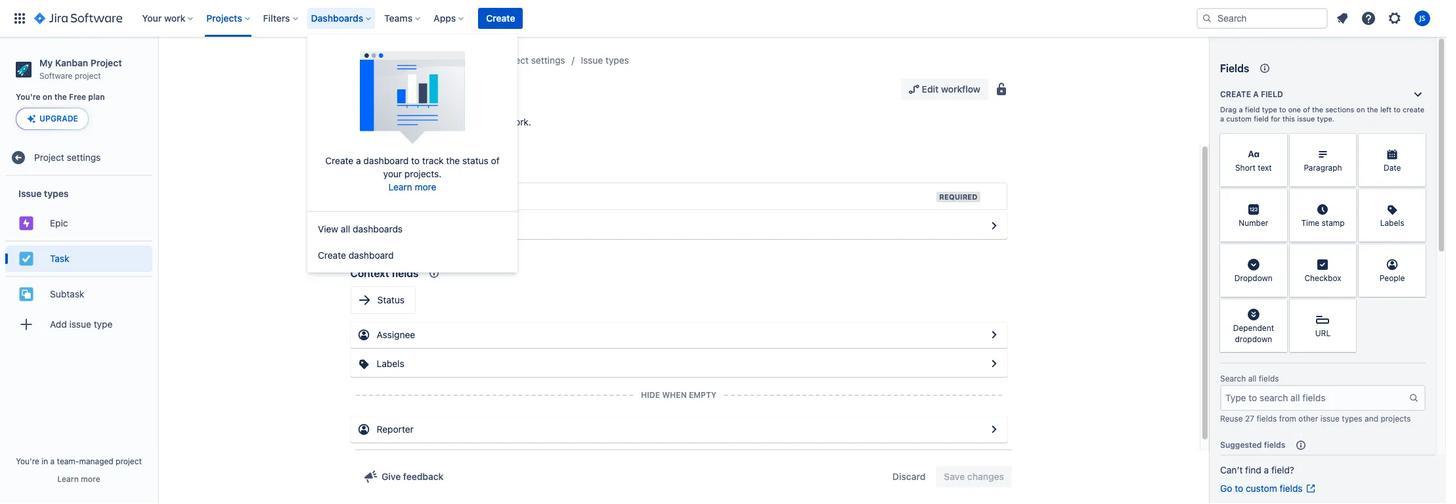 Task type: describe. For each thing, give the bounding box(es) containing it.
description for description
[[377, 220, 425, 231]]

you're for you're on the free plan
[[16, 92, 41, 102]]

1 vertical spatial custom
[[1246, 483, 1277, 494]]

edit workflow
[[922, 83, 981, 95]]

create a field
[[1220, 89, 1283, 99]]

edit workflow button
[[901, 79, 988, 100]]

dashboards
[[311, 12, 363, 24]]

one
[[1288, 105, 1301, 114]]

your work button
[[138, 8, 198, 29]]

a inside create a dashboard to track the status of your projects. learn more
[[356, 155, 361, 166]]

2 horizontal spatial issue
[[1320, 414, 1340, 424]]

1 vertical spatial of
[[497, 116, 506, 127]]

you're on the free plan
[[16, 92, 105, 102]]

software
[[39, 71, 73, 81]]

the left left
[[1367, 105, 1378, 114]]

edit
[[922, 83, 939, 95]]

reporter
[[377, 424, 414, 435]]

this link will be opened in a new tab image
[[1305, 483, 1316, 494]]

suggested
[[1220, 440, 1262, 450]]

open field configuration image for labels
[[986, 356, 1002, 372]]

managed
[[79, 456, 113, 466]]

add issue type
[[50, 318, 113, 330]]

open field configuration image for reporter
[[986, 422, 1002, 437]]

type inside drag a field type to one of the sections on the left to create a custom field for this issue type.
[[1262, 105, 1277, 114]]

url
[[1315, 329, 1331, 338]]

projects for "projects" link
[[353, 55, 387, 66]]

dropdown
[[1235, 273, 1273, 283]]

dependent
[[1233, 323, 1274, 333]]

work
[[164, 12, 185, 24]]

empty
[[689, 390, 717, 400]]

project down 'create' button
[[499, 55, 529, 66]]

and
[[1365, 414, 1379, 424]]

custom inside drag a field type to one of the sections on the left to create a custom field for this issue type.
[[1226, 114, 1252, 123]]

Type to search all fields text field
[[1222, 386, 1409, 410]]

filters
[[263, 12, 290, 24]]

description button
[[350, 213, 1007, 239]]

my kanban project software project
[[39, 57, 122, 81]]

issue types for group containing issue types
[[18, 188, 69, 199]]

reuse 27 fields from other issue types and projects
[[1220, 414, 1411, 424]]

kanban for my kanban project software project
[[55, 57, 88, 68]]

view all dashboards
[[318, 223, 403, 234]]

reporter button
[[350, 416, 1007, 443]]

1 horizontal spatial settings
[[531, 55, 565, 66]]

no restrictions image
[[994, 81, 1009, 97]]

when
[[662, 390, 687, 400]]

learn inside learn more button
[[57, 474, 79, 484]]

for
[[1271, 114, 1280, 123]]

labels inside labels button
[[377, 358, 404, 369]]

drag a field type to one of the sections on the left to create a custom field for this issue type.
[[1220, 105, 1425, 123]]

description for description fields
[[350, 158, 407, 170]]

issue types link
[[581, 53, 629, 68]]

of inside drag a field type to one of the sections on the left to create a custom field for this issue type.
[[1303, 105, 1310, 114]]

date
[[1384, 163, 1401, 173]]

dependent dropdown
[[1233, 323, 1274, 344]]

fields right search
[[1259, 374, 1279, 384]]

field?
[[1271, 464, 1294, 475]]

small,
[[406, 116, 430, 127]]

context fields
[[350, 267, 419, 279]]

field for create
[[1261, 89, 1283, 99]]

short text
[[1235, 163, 1272, 173]]

text
[[1258, 163, 1272, 173]]

fields
[[1220, 62, 1249, 74]]

issue inside button
[[69, 318, 91, 330]]

free
[[69, 92, 86, 102]]

learn more
[[57, 474, 100, 484]]

0 vertical spatial labels
[[1380, 218, 1405, 228]]

people
[[1380, 273, 1405, 283]]

to inside create a dashboard to track the status of your projects. learn more
[[411, 155, 420, 166]]

more inside button
[[81, 474, 100, 484]]

upgrade
[[39, 114, 78, 124]]

dashboards button
[[307, 8, 376, 29]]

my for my kanban project software project
[[39, 57, 53, 68]]

project inside my kanban project software project
[[75, 71, 101, 81]]

issue for group containing issue types
[[18, 188, 42, 199]]

plan
[[88, 92, 105, 102]]

open field configuration image for description
[[986, 218, 1002, 234]]

fields up learn more link
[[409, 158, 436, 170]]

find
[[1245, 464, 1262, 475]]

notifications image
[[1334, 11, 1350, 26]]

epic
[[50, 217, 68, 228]]

more information about the fields image
[[1257, 60, 1273, 76]]

more information image
[[1409, 246, 1424, 261]]

the left free
[[54, 92, 67, 102]]

upgrade button
[[16, 109, 88, 130]]

issue type icon image
[[355, 81, 371, 97]]

of inside create a dashboard to track the status of your projects. learn more
[[491, 155, 500, 166]]

summary
[[377, 190, 417, 202]]

to right "go"
[[1235, 483, 1243, 494]]

discard button
[[885, 466, 934, 487]]

apps
[[434, 12, 456, 24]]

more information image for labels
[[1409, 190, 1424, 206]]

your
[[142, 12, 162, 24]]

assignee
[[377, 329, 415, 340]]

0 horizontal spatial types
[[44, 188, 69, 199]]

kanban for my kanban project
[[418, 55, 450, 66]]

workflow
[[941, 83, 981, 95]]

issue inside drag a field type to one of the sections on the left to create a custom field for this issue type.
[[1297, 114, 1315, 123]]

learn more link
[[388, 181, 436, 192]]

give feedback
[[382, 471, 444, 482]]

a down 'more information about the fields' icon
[[1253, 89, 1259, 99]]

project inside my kanban project software project
[[90, 57, 122, 68]]

a right the "in" at the bottom
[[50, 456, 55, 466]]

a right drag
[[1239, 105, 1243, 114]]

track inside create a dashboard to track the status of your projects. learn more
[[422, 155, 444, 166]]

my for my kanban project
[[403, 55, 416, 66]]

teams button
[[380, 8, 426, 29]]

subtask link
[[5, 281, 152, 308]]

description fields
[[350, 158, 436, 170]]

task link
[[5, 246, 152, 272]]

assignee button
[[350, 322, 1007, 348]]

go
[[1220, 483, 1232, 494]]

issue types for issue types link
[[581, 55, 629, 66]]

issue for issue types link
[[581, 55, 603, 66]]

0 vertical spatial task
[[378, 80, 409, 99]]

more information about the context fields image
[[444, 156, 460, 172]]

work.
[[508, 116, 531, 127]]

tasks track small, distinct pieces of work.
[[355, 116, 531, 127]]

filters button
[[259, 8, 303, 29]]

your
[[383, 168, 402, 179]]

time
[[1301, 218, 1320, 228]]

number
[[1239, 218, 1268, 228]]

your profile and settings image
[[1415, 11, 1430, 26]]

fields left more information about the context fields image
[[392, 267, 419, 279]]

search all fields
[[1220, 374, 1279, 384]]

discard
[[892, 471, 926, 482]]

your work
[[142, 12, 185, 24]]

1 vertical spatial settings
[[67, 152, 101, 163]]

projects
[[1381, 414, 1411, 424]]

my kanban project link
[[403, 53, 483, 68]]

learn more button
[[57, 474, 100, 485]]

left
[[1380, 105, 1392, 114]]

0 vertical spatial project settings
[[499, 55, 565, 66]]

type.
[[1317, 114, 1335, 123]]



Task type: locate. For each thing, give the bounding box(es) containing it.
0 vertical spatial of
[[1303, 105, 1310, 114]]

more down managed
[[81, 474, 100, 484]]

open field configuration image inside description button
[[986, 218, 1002, 234]]

more down 'projects.'
[[415, 181, 436, 192]]

0 horizontal spatial settings
[[67, 152, 101, 163]]

hide
[[641, 390, 660, 400]]

0 horizontal spatial project settings
[[34, 152, 101, 163]]

issue right other
[[1320, 414, 1340, 424]]

a right 'find'
[[1264, 464, 1269, 475]]

my
[[403, 55, 416, 66], [39, 57, 53, 68]]

1 horizontal spatial project settings
[[499, 55, 565, 66]]

0 vertical spatial project settings link
[[499, 53, 565, 68]]

more information image for date
[[1409, 135, 1424, 151]]

project up 'plan'
[[75, 71, 101, 81]]

open field configuration image
[[986, 327, 1002, 343], [986, 356, 1002, 372]]

project down upgrade button
[[34, 152, 64, 163]]

create a dashboard to track the status of your projects. learn more
[[325, 155, 500, 192]]

1 vertical spatial open field configuration image
[[986, 356, 1002, 372]]

on inside drag a field type to one of the sections on the left to create a custom field for this issue type.
[[1357, 105, 1365, 114]]

the up type. on the top of page
[[1312, 105, 1323, 114]]

0 vertical spatial more information image
[[1409, 135, 1424, 151]]

1 horizontal spatial on
[[1357, 105, 1365, 114]]

dashboard inside button
[[349, 249, 394, 261]]

projects for projects popup button
[[206, 12, 242, 24]]

2 vertical spatial field
[[1254, 114, 1269, 123]]

an image showing that the apps dropdown menu is empty image
[[360, 38, 465, 154]]

open field configuration image for assignee
[[986, 327, 1002, 343]]

0 horizontal spatial track
[[382, 116, 403, 127]]

1 vertical spatial types
[[44, 188, 69, 199]]

1 horizontal spatial issue types
[[581, 55, 629, 66]]

other
[[1299, 414, 1318, 424]]

more inside create a dashboard to track the status of your projects. learn more
[[415, 181, 436, 192]]

all for search
[[1248, 374, 1257, 384]]

task group
[[5, 241, 152, 276]]

custom down can't find a field? at the bottom of page
[[1246, 483, 1277, 494]]

0 vertical spatial projects
[[206, 12, 242, 24]]

0 vertical spatial open field configuration image
[[986, 327, 1002, 343]]

dashboard up context
[[349, 249, 394, 261]]

project settings down 'create' button
[[499, 55, 565, 66]]

issue down primary 'element'
[[581, 55, 603, 66]]

0 horizontal spatial issue
[[69, 318, 91, 330]]

a down drag
[[1220, 114, 1224, 123]]

create
[[486, 12, 515, 24], [1220, 89, 1251, 99], [325, 155, 354, 166], [318, 249, 346, 261]]

0 vertical spatial learn
[[388, 181, 412, 192]]

description
[[350, 158, 407, 170], [377, 220, 425, 231]]

task
[[378, 80, 409, 99], [50, 253, 69, 264]]

0 horizontal spatial learn
[[57, 474, 79, 484]]

1 horizontal spatial my
[[403, 55, 416, 66]]

my kanban project
[[403, 55, 483, 66]]

tasks
[[355, 116, 379, 127]]

1 horizontal spatial types
[[606, 55, 629, 66]]

1 vertical spatial issue types
[[18, 188, 69, 199]]

27
[[1245, 414, 1254, 424]]

create for create a field
[[1220, 89, 1251, 99]]

1 vertical spatial you're
[[16, 456, 39, 466]]

0 horizontal spatial labels
[[377, 358, 404, 369]]

0 vertical spatial field
[[1261, 89, 1283, 99]]

project settings link down 'create' button
[[499, 53, 565, 68]]

1 horizontal spatial issue
[[1297, 114, 1315, 123]]

team-
[[57, 456, 79, 466]]

0 vertical spatial all
[[341, 223, 350, 234]]

a down the tasks
[[356, 155, 361, 166]]

0 vertical spatial custom
[[1226, 114, 1252, 123]]

hide when empty
[[641, 390, 717, 400]]

of left work.
[[497, 116, 506, 127]]

create dashboard
[[318, 249, 394, 261]]

settings image
[[1387, 11, 1403, 26]]

task down epic
[[50, 253, 69, 264]]

view
[[318, 223, 338, 234]]

0 vertical spatial issue
[[581, 55, 603, 66]]

give
[[382, 471, 401, 482]]

create for create
[[486, 12, 515, 24]]

0 horizontal spatial type
[[94, 318, 113, 330]]

1 horizontal spatial type
[[1262, 105, 1277, 114]]

settings left issue types link
[[531, 55, 565, 66]]

add
[[50, 318, 67, 330]]

create for create dashboard
[[318, 249, 346, 261]]

1 vertical spatial project settings
[[34, 152, 101, 163]]

the inside create a dashboard to track the status of your projects. learn more
[[446, 155, 460, 166]]

1 horizontal spatial track
[[422, 155, 444, 166]]

you're for you're in a team-managed project
[[16, 456, 39, 466]]

1 vertical spatial description
[[377, 220, 425, 231]]

this
[[1283, 114, 1295, 123]]

type inside the add issue type button
[[94, 318, 113, 330]]

checkbox
[[1305, 273, 1341, 283]]

0 vertical spatial dashboard
[[363, 155, 409, 166]]

0 vertical spatial types
[[606, 55, 629, 66]]

jira software image
[[34, 11, 122, 26], [34, 11, 122, 26]]

to up this
[[1279, 105, 1286, 114]]

project settings
[[499, 55, 565, 66], [34, 152, 101, 163]]

1 vertical spatial project
[[116, 456, 142, 466]]

issue types up epic
[[18, 188, 69, 199]]

projects up issue type icon
[[353, 55, 387, 66]]

issue types inside group
[[18, 188, 69, 199]]

project settings link down the 'upgrade'
[[5, 145, 152, 171]]

issue right add
[[69, 318, 91, 330]]

1 horizontal spatial learn
[[388, 181, 412, 192]]

track up 'projects.'
[[422, 155, 444, 166]]

more information image down create
[[1409, 135, 1424, 151]]

to right left
[[1394, 105, 1401, 114]]

you're in a team-managed project
[[16, 456, 142, 466]]

0 vertical spatial track
[[382, 116, 403, 127]]

dashboard inside create a dashboard to track the status of your projects. learn more
[[363, 155, 409, 166]]

1 horizontal spatial more
[[415, 181, 436, 192]]

types up epic
[[44, 188, 69, 199]]

0 horizontal spatial my
[[39, 57, 53, 68]]

context
[[350, 267, 389, 279]]

subtask
[[50, 288, 84, 299]]

labels
[[1380, 218, 1405, 228], [377, 358, 404, 369]]

settings down the 'upgrade'
[[67, 152, 101, 163]]

can't
[[1220, 464, 1243, 475]]

0 horizontal spatial issue
[[18, 188, 42, 199]]

1 horizontal spatial labels
[[1380, 218, 1405, 228]]

1 vertical spatial labels
[[377, 358, 404, 369]]

to up 'projects.'
[[411, 155, 420, 166]]

required
[[939, 192, 978, 201]]

issue types down primary 'element'
[[581, 55, 629, 66]]

description inside button
[[377, 220, 425, 231]]

types
[[606, 55, 629, 66], [44, 188, 69, 199], [1342, 414, 1362, 424]]

appswitcher icon image
[[12, 11, 28, 26]]

1 horizontal spatial task
[[378, 80, 409, 99]]

1 vertical spatial issue
[[18, 188, 42, 199]]

kanban down the apps at the top left
[[418, 55, 450, 66]]

on right sections
[[1357, 105, 1365, 114]]

search image
[[1202, 13, 1212, 24]]

0 vertical spatial issue types
[[581, 55, 629, 66]]

of
[[1303, 105, 1310, 114], [497, 116, 506, 127], [491, 155, 500, 166]]

1 horizontal spatial kanban
[[418, 55, 450, 66]]

field down the create a field
[[1245, 105, 1260, 114]]

on up upgrade button
[[43, 92, 52, 102]]

project inside my kanban project link
[[453, 55, 483, 66]]

0 vertical spatial type
[[1262, 105, 1277, 114]]

2 more information image from the top
[[1409, 190, 1424, 206]]

paragraph
[[1304, 163, 1342, 173]]

1 vertical spatial more information image
[[1409, 190, 1424, 206]]

add issue type image
[[18, 317, 34, 333]]

issue down one
[[1297, 114, 1315, 123]]

search
[[1220, 374, 1246, 384]]

give feedback button
[[355, 466, 451, 487]]

project up 'plan'
[[90, 57, 122, 68]]

1 vertical spatial field
[[1245, 105, 1260, 114]]

distinct
[[433, 116, 464, 127]]

my inside my kanban project software project
[[39, 57, 53, 68]]

0 horizontal spatial project settings link
[[5, 145, 152, 171]]

projects.
[[404, 168, 442, 179]]

project right managed
[[116, 456, 142, 466]]

0 horizontal spatial projects
[[206, 12, 242, 24]]

1 vertical spatial task
[[50, 253, 69, 264]]

you're up upgrade button
[[16, 92, 41, 102]]

0 horizontal spatial on
[[43, 92, 52, 102]]

0 vertical spatial project
[[75, 71, 101, 81]]

the left "status" on the top left of page
[[446, 155, 460, 166]]

field up for
[[1261, 89, 1283, 99]]

all for view
[[341, 223, 350, 234]]

stamp
[[1322, 218, 1345, 228]]

1 vertical spatial more
[[81, 474, 100, 484]]

projects right "work"
[[206, 12, 242, 24]]

0 horizontal spatial issue types
[[18, 188, 69, 199]]

you're left the "in" at the bottom
[[16, 456, 39, 466]]

fields up field?
[[1264, 440, 1285, 450]]

task right issue type icon
[[378, 80, 409, 99]]

1 more information image from the top
[[1409, 135, 1424, 151]]

0 horizontal spatial all
[[341, 223, 350, 234]]

0 horizontal spatial kanban
[[55, 57, 88, 68]]

of right one
[[1303, 105, 1310, 114]]

dashboards
[[353, 223, 403, 234]]

1 vertical spatial track
[[422, 155, 444, 166]]

my up software at the left of the page
[[39, 57, 53, 68]]

on
[[43, 92, 52, 102], [1357, 105, 1365, 114]]

0 horizontal spatial more
[[81, 474, 100, 484]]

go to custom fields
[[1220, 483, 1303, 494]]

1 vertical spatial projects
[[353, 55, 387, 66]]

more information image up more information image
[[1409, 190, 1424, 206]]

of right "status" on the top left of page
[[491, 155, 500, 166]]

sections
[[1325, 105, 1354, 114]]

1 vertical spatial all
[[1248, 374, 1257, 384]]

pieces
[[467, 116, 495, 127]]

0 horizontal spatial project
[[75, 71, 101, 81]]

2 vertical spatial issue
[[1320, 414, 1340, 424]]

0 vertical spatial more
[[415, 181, 436, 192]]

learn down "team-" at the left bottom of the page
[[57, 474, 79, 484]]

create
[[1403, 105, 1425, 114]]

project settings link
[[499, 53, 565, 68], [5, 145, 152, 171]]

description up summary
[[350, 158, 407, 170]]

types down primary 'element'
[[606, 55, 629, 66]]

labels down assignee on the left of the page
[[377, 358, 404, 369]]

custom down drag
[[1226, 114, 1252, 123]]

kanban up software at the left of the page
[[55, 57, 88, 68]]

1 horizontal spatial project settings link
[[499, 53, 565, 68]]

0 vertical spatial description
[[350, 158, 407, 170]]

project settings down the 'upgrade'
[[34, 152, 101, 163]]

1 vertical spatial dashboard
[[349, 249, 394, 261]]

fields left this link will be opened in a new tab icon
[[1280, 483, 1303, 494]]

1 vertical spatial type
[[94, 318, 113, 330]]

project
[[75, 71, 101, 81], [116, 456, 142, 466]]

learn
[[388, 181, 412, 192], [57, 474, 79, 484]]

to
[[1279, 105, 1286, 114], [1394, 105, 1401, 114], [411, 155, 420, 166], [1235, 483, 1243, 494]]

1 horizontal spatial project
[[116, 456, 142, 466]]

more information about the suggested fields image
[[1293, 437, 1309, 453]]

open field configuration image inside labels button
[[986, 356, 1002, 372]]

1 you're from the top
[[16, 92, 41, 102]]

1 open field configuration image from the top
[[986, 218, 1002, 234]]

track right the tasks
[[382, 116, 403, 127]]

custom
[[1226, 114, 1252, 123], [1246, 483, 1277, 494]]

1 vertical spatial on
[[1357, 105, 1365, 114]]

project down apps dropdown button
[[453, 55, 483, 66]]

kanban inside my kanban project software project
[[55, 57, 88, 68]]

description down summary
[[377, 220, 425, 231]]

projects button
[[202, 8, 255, 29]]

2 you're from the top
[[16, 456, 39, 466]]

more information about the context fields image
[[427, 265, 442, 281]]

status
[[462, 155, 489, 166]]

epic link
[[5, 210, 152, 237]]

1 vertical spatial issue
[[69, 318, 91, 330]]

1 vertical spatial open field configuration image
[[986, 422, 1002, 437]]

issue inside group
[[18, 188, 42, 199]]

issue types
[[581, 55, 629, 66], [18, 188, 69, 199]]

2 vertical spatial of
[[491, 155, 500, 166]]

settings
[[531, 55, 565, 66], [67, 152, 101, 163]]

banner
[[0, 0, 1446, 37]]

projects inside popup button
[[206, 12, 242, 24]]

0 vertical spatial on
[[43, 92, 52, 102]]

learn down your
[[388, 181, 412, 192]]

status
[[377, 294, 404, 305]]

field for drag
[[1245, 105, 1260, 114]]

create dashboard button
[[307, 242, 518, 269]]

fields right the 27
[[1257, 414, 1277, 424]]

issue up epic link at the left
[[18, 188, 42, 199]]

create button
[[478, 8, 523, 29]]

1 horizontal spatial all
[[1248, 374, 1257, 384]]

time stamp
[[1301, 218, 1345, 228]]

learn inside create a dashboard to track the status of your projects. learn more
[[388, 181, 412, 192]]

labels button
[[350, 351, 1007, 377]]

2 vertical spatial types
[[1342, 414, 1362, 424]]

group containing issue types
[[5, 176, 152, 346]]

can't find a field?
[[1220, 464, 1294, 475]]

dashboard up your
[[363, 155, 409, 166]]

help image
[[1361, 11, 1377, 26]]

all right view
[[341, 223, 350, 234]]

0 vertical spatial open field configuration image
[[986, 218, 1002, 234]]

the
[[54, 92, 67, 102], [1312, 105, 1323, 114], [1367, 105, 1378, 114], [446, 155, 460, 166]]

2 open field configuration image from the top
[[986, 422, 1002, 437]]

1 vertical spatial project settings link
[[5, 145, 152, 171]]

0 vertical spatial settings
[[531, 55, 565, 66]]

create for create a dashboard to track the status of your projects. learn more
[[325, 155, 354, 166]]

issue
[[1297, 114, 1315, 123], [69, 318, 91, 330], [1320, 414, 1340, 424]]

more information image
[[1409, 135, 1424, 151], [1409, 190, 1424, 206]]

type down subtask link
[[94, 318, 113, 330]]

1 horizontal spatial projects
[[353, 55, 387, 66]]

1 open field configuration image from the top
[[986, 327, 1002, 343]]

type up for
[[1262, 105, 1277, 114]]

more
[[415, 181, 436, 192], [81, 474, 100, 484]]

field left for
[[1254, 114, 1269, 123]]

types left and
[[1342, 414, 1362, 424]]

add issue type button
[[5, 312, 152, 338]]

all
[[341, 223, 350, 234], [1248, 374, 1257, 384]]

labels up people
[[1380, 218, 1405, 228]]

2 open field configuration image from the top
[[986, 356, 1002, 372]]

0 vertical spatial you're
[[16, 92, 41, 102]]

1 vertical spatial learn
[[57, 474, 79, 484]]

primary element
[[8, 0, 1197, 37]]

drag
[[1220, 105, 1237, 114]]

my right "projects" link
[[403, 55, 416, 66]]

0 vertical spatial issue
[[1297, 114, 1315, 123]]

feedback
[[403, 471, 444, 482]]

task inside task link
[[50, 253, 69, 264]]

2 horizontal spatial types
[[1342, 414, 1362, 424]]

1 horizontal spatial issue
[[581, 55, 603, 66]]

create inside create a dashboard to track the status of your projects. learn more
[[325, 155, 354, 166]]

sidebar navigation image
[[143, 53, 172, 79]]

all right search
[[1248, 374, 1257, 384]]

create inside primary 'element'
[[486, 12, 515, 24]]

fields
[[409, 158, 436, 170], [392, 267, 419, 279], [1259, 374, 1279, 384], [1257, 414, 1277, 424], [1264, 440, 1285, 450], [1280, 483, 1303, 494]]

go to custom fields link
[[1220, 482, 1316, 495]]

open field configuration image
[[986, 218, 1002, 234], [986, 422, 1002, 437]]

Search field
[[1197, 8, 1328, 29]]

open field configuration image inside the assignee button
[[986, 327, 1002, 343]]

group
[[5, 176, 152, 346]]

you're
[[16, 92, 41, 102], [16, 456, 39, 466]]

suggested fields
[[1220, 440, 1285, 450]]

open field configuration image inside "reporter" button
[[986, 422, 1002, 437]]

banner containing your work
[[0, 0, 1446, 37]]

a
[[1253, 89, 1259, 99], [1239, 105, 1243, 114], [1220, 114, 1224, 123], [356, 155, 361, 166], [50, 456, 55, 466], [1264, 464, 1269, 475]]

in
[[42, 456, 48, 466]]

0 horizontal spatial task
[[50, 253, 69, 264]]



Task type: vqa. For each thing, say whether or not it's contained in the screenshot.
first "SNAPSHOT" from the top of the page
no



